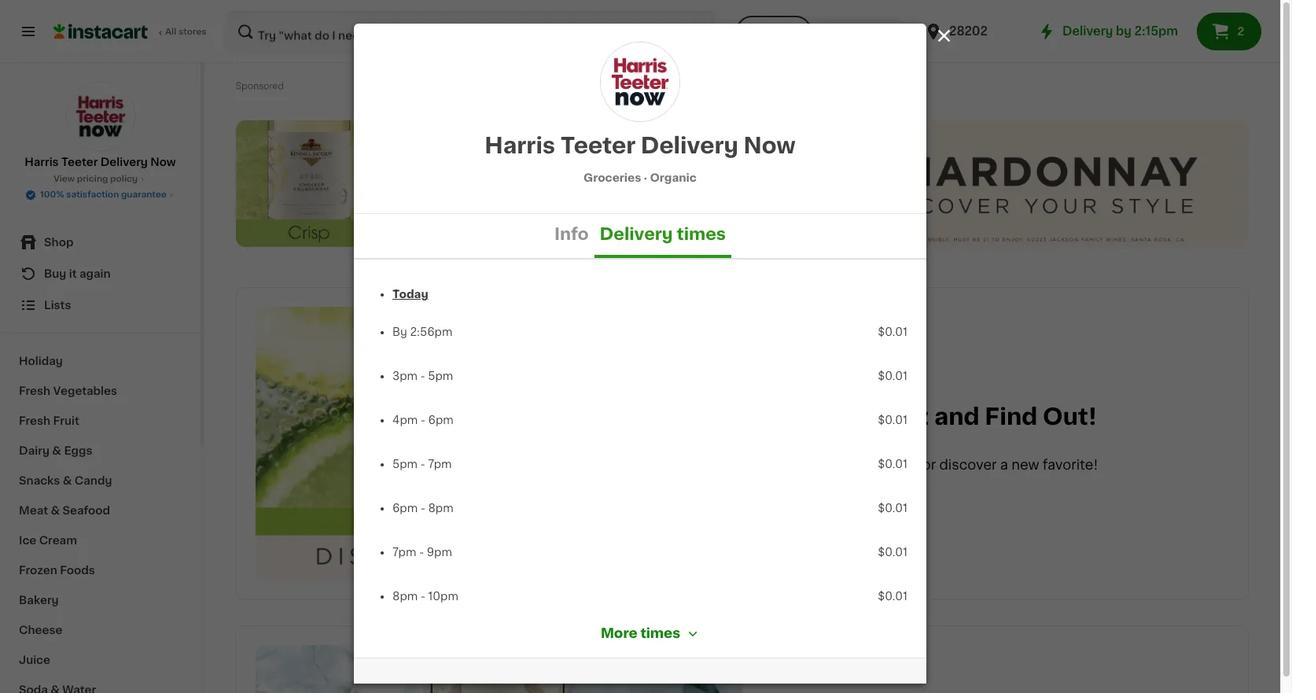 Task type: vqa. For each thing, say whether or not it's contained in the screenshot.
Many
no



Task type: describe. For each thing, give the bounding box(es) containing it.
0 horizontal spatial now
[[150, 157, 176, 168]]

frozen
[[19, 565, 57, 576]]

5pm - 7pm
[[393, 459, 452, 470]]

7pm - 9pm
[[393, 547, 452, 558]]

again
[[79, 268, 111, 279]]

0 horizontal spatial 5pm
[[393, 459, 418, 470]]

fresh for fresh vegetables
[[19, 386, 51, 397]]

take the quiz and find out!
[[762, 405, 1097, 428]]

policy
[[110, 175, 138, 183]]

view pricing policy link
[[53, 173, 147, 186]]

organic
[[650, 172, 697, 183]]

info
[[555, 226, 589, 242]]

4pm
[[393, 415, 418, 426]]

discover
[[940, 458, 997, 471]]

pricing
[[77, 175, 108, 183]]

- for 6pm
[[421, 415, 426, 426]]

4pm - 6pm
[[393, 415, 454, 426]]

the
[[824, 405, 869, 428]]

eggs
[[64, 445, 92, 456]]

it
[[69, 268, 77, 279]]

guarantee
[[121, 190, 167, 199]]

by
[[1117, 25, 1132, 37]]

- for 10pm
[[421, 591, 426, 602]]

dairy
[[19, 445, 49, 456]]

times for delivery
[[677, 226, 726, 242]]

view
[[53, 175, 75, 183]]

0 horizontal spatial 7pm
[[393, 547, 416, 558]]

harris teeter delivery now link
[[25, 82, 176, 170]]

sip on a beloved repeat or discover a new favorite!
[[762, 458, 1099, 471]]

delivery up organic
[[641, 135, 739, 157]]

snacks & candy
[[19, 475, 112, 486]]

crisp image
[[256, 306, 743, 580]]

& for dairy
[[52, 445, 61, 456]]

fresh vegetables link
[[9, 376, 191, 406]]

or
[[923, 458, 936, 471]]

juice link
[[9, 645, 191, 675]]

meat & seafood
[[19, 505, 110, 516]]

harris teeter delivery now logo image inside harris teeter delivery now link
[[66, 82, 135, 151]]

repeat
[[875, 458, 919, 471]]

bakery link
[[9, 585, 191, 615]]

3pm - 5pm
[[393, 371, 453, 382]]

shop
[[44, 237, 73, 248]]

$0.01 for 5pm
[[878, 371, 908, 382]]

holiday link
[[9, 346, 191, 376]]

1 horizontal spatial teeter
[[561, 135, 636, 157]]

$0.01 for 9pm
[[878, 547, 908, 558]]

$0.01 for 7pm
[[878, 459, 908, 470]]

delivery by 2:15pm link
[[1038, 22, 1179, 41]]

2 button
[[1198, 13, 1262, 50]]

1 vertical spatial 6pm
[[393, 503, 418, 514]]

instacart logo image
[[54, 22, 148, 41]]

buy it again
[[44, 268, 111, 279]]

seafood
[[63, 505, 110, 516]]

- for 5pm
[[421, 371, 425, 382]]

all stores
[[165, 28, 207, 36]]

take
[[762, 405, 818, 428]]

by
[[393, 327, 407, 338]]

favorite!
[[1043, 458, 1099, 471]]

foods
[[60, 565, 95, 576]]

cheese link
[[9, 615, 191, 645]]

1 horizontal spatial harris
[[485, 135, 556, 157]]

100% satisfaction guarantee button
[[24, 186, 176, 201]]

lists
[[44, 300, 71, 311]]

0 horizontal spatial harris
[[25, 157, 59, 168]]

·
[[644, 172, 648, 183]]

100%
[[40, 190, 64, 199]]

& for snacks
[[63, 475, 72, 486]]

delivery times
[[600, 226, 726, 242]]

delivery by 2:15pm
[[1063, 25, 1179, 37]]

buy
[[44, 268, 66, 279]]

tab list containing info
[[354, 214, 927, 258]]

holiday
[[19, 356, 63, 367]]

close modal image
[[935, 26, 954, 46]]

snacks & candy link
[[9, 466, 191, 496]]

cheese
[[19, 625, 63, 636]]

fresh vegetables
[[19, 386, 117, 397]]

1 horizontal spatial harris teeter delivery now
[[485, 135, 796, 157]]

2 a from the left
[[1001, 458, 1009, 471]]

0 vertical spatial 6pm
[[428, 415, 454, 426]]

find
[[985, 405, 1038, 428]]

meat & seafood link
[[9, 496, 191, 526]]

juice
[[19, 655, 50, 666]]

on
[[786, 458, 803, 471]]

buy it again link
[[9, 258, 191, 290]]



Task type: locate. For each thing, give the bounding box(es) containing it.
& for meat
[[51, 505, 60, 516]]

times inside more times 
[[641, 627, 681, 640]]

frozen foods
[[19, 565, 95, 576]]

0 horizontal spatial 6pm
[[393, 503, 418, 514]]

1 vertical spatial 5pm
[[393, 459, 418, 470]]

times down organic
[[677, 226, 726, 242]]

vegetables
[[53, 386, 117, 397]]

$0.01 for 8pm
[[878, 503, 908, 514]]

banner image
[[236, 120, 1249, 247]]

sip
[[762, 458, 783, 471]]

7pm down 4pm - 6pm
[[428, 459, 452, 470]]

6pm - 8pm
[[393, 503, 454, 514]]

bakery
[[19, 595, 59, 606]]

a left "new"
[[1001, 458, 1009, 471]]

0 horizontal spatial harris teeter delivery now logo image
[[66, 82, 135, 151]]

& left candy
[[63, 475, 72, 486]]

more
[[601, 627, 638, 640]]

- for 8pm
[[421, 503, 426, 514]]

harris teeter delivery now up view pricing policy link
[[25, 157, 176, 168]]

- up 6pm - 8pm
[[421, 459, 426, 470]]

ice cream
[[19, 535, 77, 546]]

harris teeter delivery now logo image
[[601, 42, 680, 121], [66, 82, 135, 151]]

times left ""
[[641, 627, 681, 640]]

7pm
[[428, 459, 452, 470], [393, 547, 416, 558]]

6pm down the 5pm - 7pm on the bottom left
[[393, 503, 418, 514]]

satisfaction
[[66, 190, 119, 199]]

ice
[[19, 535, 36, 546]]

0 vertical spatial 7pm
[[428, 459, 452, 470]]

info tab
[[549, 214, 594, 258]]

1 horizontal spatial 8pm
[[428, 503, 454, 514]]

lists link
[[9, 290, 191, 321]]

frozen foods link
[[9, 555, 191, 585]]

5 $0.01 from the top
[[878, 503, 908, 514]]

2
[[1238, 26, 1245, 37]]

9pm
[[427, 547, 452, 558]]

7 $0.01 from the top
[[878, 591, 908, 602]]

& left eggs
[[52, 445, 61, 456]]

times inside tab
[[677, 226, 726, 242]]

delivery left by
[[1063, 25, 1114, 37]]

1 horizontal spatial 7pm
[[428, 459, 452, 470]]


[[687, 628, 700, 640]]

$0.01 for 6pm
[[878, 415, 908, 426]]

0 vertical spatial &
[[52, 445, 61, 456]]

harris teeter delivery now
[[485, 135, 796, 157], [25, 157, 176, 168]]

1 vertical spatial &
[[63, 475, 72, 486]]

-
[[421, 371, 425, 382], [421, 415, 426, 426], [421, 459, 426, 470], [421, 503, 426, 514], [419, 547, 424, 558], [421, 591, 426, 602]]

new
[[1012, 458, 1040, 471]]

beloved
[[818, 458, 872, 471]]

fruit
[[53, 415, 79, 426]]

more times 
[[601, 627, 700, 640]]

snacks
[[19, 475, 60, 486]]

- left 9pm
[[419, 547, 424, 558]]

all stores link
[[54, 9, 208, 54]]

0 horizontal spatial 8pm
[[393, 591, 418, 602]]

- left 10pm
[[421, 591, 426, 602]]

times
[[677, 226, 726, 242], [641, 627, 681, 640]]

2 vertical spatial &
[[51, 505, 60, 516]]

0 vertical spatial fresh
[[19, 386, 51, 397]]

fresh fruit link
[[9, 406, 191, 436]]

delivery down the groceries · organic
[[600, 226, 673, 242]]

0 vertical spatial 8pm
[[428, 503, 454, 514]]

2:15pm
[[1135, 25, 1179, 37]]

8pm up 9pm
[[428, 503, 454, 514]]

candy
[[75, 475, 112, 486]]

3 $0.01 from the top
[[878, 415, 908, 426]]

0 horizontal spatial a
[[807, 458, 815, 471]]

& inside snacks & candy link
[[63, 475, 72, 486]]

- up '7pm - 9pm' in the left of the page
[[421, 503, 426, 514]]

4 $0.01 from the top
[[878, 459, 908, 470]]

dairy & eggs
[[19, 445, 92, 456]]

6pm right 4pm
[[428, 415, 454, 426]]

meat
[[19, 505, 48, 516]]

harris
[[485, 135, 556, 157], [25, 157, 59, 168]]

dairy & eggs link
[[9, 436, 191, 466]]

tab list
[[354, 214, 927, 258]]

1 a from the left
[[807, 458, 815, 471]]

6 $0.01 from the top
[[878, 547, 908, 558]]

groceries · organic
[[584, 172, 697, 183]]

sponsored image
[[236, 82, 284, 91]]

and
[[935, 405, 980, 428]]

a right on
[[807, 458, 815, 471]]

0 vertical spatial 5pm
[[428, 371, 453, 382]]

1 horizontal spatial 6pm
[[428, 415, 454, 426]]

28202 button
[[925, 9, 1019, 54]]

1 vertical spatial fresh
[[19, 415, 51, 426]]

- for 9pm
[[419, 547, 424, 558]]

1 vertical spatial 8pm
[[393, 591, 418, 602]]

groceries
[[584, 172, 642, 183]]

28202
[[950, 25, 988, 37]]

delivery up 'policy'
[[100, 157, 148, 168]]

0 horizontal spatial teeter
[[61, 157, 98, 168]]

quiz
[[874, 405, 929, 428]]

1 horizontal spatial a
[[1001, 458, 1009, 471]]

teeter up pricing
[[61, 157, 98, 168]]

1 fresh from the top
[[19, 386, 51, 397]]

delivery times tab
[[594, 214, 732, 258]]

harris teeter delivery now up the groceries · organic
[[485, 135, 796, 157]]

fresh
[[19, 386, 51, 397], [19, 415, 51, 426]]

all
[[165, 28, 176, 36]]

fresh for fresh fruit
[[19, 415, 51, 426]]

3pm
[[393, 371, 418, 382]]

5pm down 4pm
[[393, 459, 418, 470]]

2:56pm
[[410, 327, 453, 338]]

- right 4pm
[[421, 415, 426, 426]]

1 horizontal spatial now
[[744, 135, 796, 157]]

1 vertical spatial times
[[641, 627, 681, 640]]

teeter
[[561, 135, 636, 157], [61, 157, 98, 168]]

$0.01 for 10pm
[[878, 591, 908, 602]]

delivery inside tab
[[600, 226, 673, 242]]

8pm left 10pm
[[393, 591, 418, 602]]

10pm
[[428, 591, 459, 602]]

stores
[[179, 28, 207, 36]]

0 horizontal spatial harris teeter delivery now
[[25, 157, 176, 168]]

by 2:56pm
[[393, 327, 453, 338]]

6pm
[[428, 415, 454, 426], [393, 503, 418, 514]]

fresh down holiday
[[19, 386, 51, 397]]

cream
[[39, 535, 77, 546]]

service type group
[[737, 16, 906, 47]]

5pm right 3pm
[[428, 371, 453, 382]]

today
[[393, 289, 429, 300]]

teeter inside harris teeter delivery now link
[[61, 157, 98, 168]]

None search field
[[225, 9, 716, 54]]

0 vertical spatial times
[[677, 226, 726, 242]]

1 vertical spatial 7pm
[[393, 547, 416, 558]]

1 horizontal spatial 5pm
[[428, 371, 453, 382]]

2 fresh from the top
[[19, 415, 51, 426]]

1 $0.01 from the top
[[878, 327, 908, 338]]

8pm - 10pm
[[393, 591, 459, 602]]

& right meat at the bottom left of the page
[[51, 505, 60, 516]]

- for 7pm
[[421, 459, 426, 470]]

8pm
[[428, 503, 454, 514], [393, 591, 418, 602]]

fresh up dairy
[[19, 415, 51, 426]]

times for more
[[641, 627, 681, 640]]

7pm left 9pm
[[393, 547, 416, 558]]

out!
[[1043, 405, 1097, 428]]

teeter up groceries
[[561, 135, 636, 157]]

- right 3pm
[[421, 371, 425, 382]]

1 horizontal spatial harris teeter delivery now logo image
[[601, 42, 680, 121]]

&
[[52, 445, 61, 456], [63, 475, 72, 486], [51, 505, 60, 516]]

delivery
[[1063, 25, 1114, 37], [641, 135, 739, 157], [100, 157, 148, 168], [600, 226, 673, 242]]

ice cream link
[[9, 526, 191, 555]]

a
[[807, 458, 815, 471], [1001, 458, 1009, 471]]

100% satisfaction guarantee
[[40, 190, 167, 199]]

shop link
[[9, 227, 191, 258]]

& inside dairy & eggs "link"
[[52, 445, 61, 456]]

view pricing policy
[[53, 175, 138, 183]]

2 $0.01 from the top
[[878, 371, 908, 382]]

fresh fruit
[[19, 415, 79, 426]]

& inside meat & seafood link
[[51, 505, 60, 516]]

now
[[744, 135, 796, 157], [150, 157, 176, 168]]



